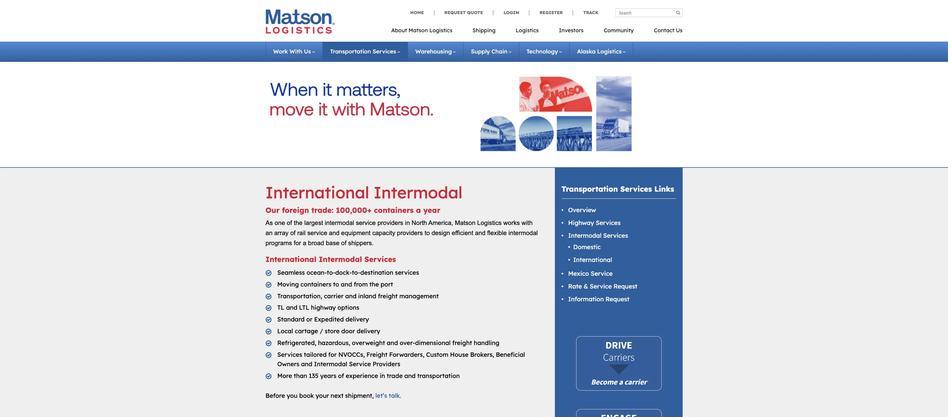 Task type: describe. For each thing, give the bounding box(es) containing it.
carrier
[[324, 292, 344, 300]]

contact us link
[[644, 25, 683, 39]]

register link
[[529, 10, 573, 15]]

of left rail
[[290, 229, 296, 236]]

design
[[432, 229, 450, 236]]

as
[[266, 219, 273, 226]]

1 vertical spatial service
[[590, 283, 612, 290]]

tl
[[277, 304, 284, 312]]

login link
[[493, 10, 529, 15]]

of right one
[[287, 219, 292, 226]]

chain
[[492, 48, 507, 55]]

about
[[391, 27, 407, 34]]

work
[[273, 48, 288, 55]]

brokers,
[[470, 351, 494, 358]]

moving
[[277, 280, 299, 288]]

the inside as one of the largest intermodal service providers in north america, matson logistics works with an array of rail service and equipment capacity providers to design efficient and flexible intermodal programs for a broad base of shippers.
[[294, 219, 303, 226]]

more
[[277, 372, 292, 380]]

0 vertical spatial service
[[591, 270, 613, 278]]

Search search field
[[615, 8, 683, 17]]

than
[[294, 372, 307, 380]]

equipment
[[341, 229, 371, 236]]

custom
[[426, 351, 448, 358]]

transportation for transportation services links
[[561, 184, 618, 194]]

information request
[[568, 295, 629, 303]]

dimensional
[[415, 339, 451, 347]]

capacity
[[372, 229, 395, 236]]

mexico service
[[568, 270, 613, 278]]

1 horizontal spatial intermodal
[[509, 229, 538, 236]]

transportation services
[[330, 48, 396, 55]]

alaska logistics link
[[577, 48, 626, 55]]

1 vertical spatial containers
[[301, 280, 331, 288]]

local cartage / store door delivery
[[277, 327, 380, 335]]

logistics down community link
[[597, 48, 622, 55]]

let's talk. link
[[374, 392, 401, 400]]

1 vertical spatial providers
[[397, 229, 423, 236]]

owners
[[277, 360, 299, 368]]

ltl
[[299, 304, 309, 312]]

services for highway services
[[596, 219, 621, 227]]

quote
[[467, 10, 483, 15]]

standard or expedited delivery
[[277, 316, 369, 323]]

and down seamless ocean-to-dock-to-destination services
[[341, 280, 352, 288]]

transportation services links
[[561, 184, 674, 194]]

or
[[306, 316, 312, 323]]

nvoccs,
[[338, 351, 365, 358]]

transportation
[[417, 372, 460, 380]]

as one of the largest intermodal service providers in north america, matson logistics works with an array of rail service and equipment capacity providers to design efficient and flexible intermodal programs for a broad base of shippers.
[[266, 219, 538, 246]]

a inside as one of the largest intermodal service providers in north america, matson logistics works with an array of rail service and equipment capacity providers to design efficient and flexible intermodal programs for a broad base of shippers.
[[303, 239, 306, 246]]

supply chain
[[471, 48, 507, 55]]

ocean-
[[307, 269, 327, 276]]

domestic
[[573, 243, 601, 251]]

before you book your next shipment, let's talk.
[[266, 392, 401, 400]]

shipping
[[473, 27, 496, 34]]

alaska
[[577, 48, 596, 55]]

search image
[[676, 10, 680, 15]]

rate & service request
[[568, 283, 637, 290]]

us inside top menu navigation
[[676, 27, 683, 34]]

logistics inside as one of the largest intermodal service providers in north america, matson logistics works with an array of rail service and equipment capacity providers to design efficient and flexible intermodal programs for a broad base of shippers.
[[477, 219, 502, 226]]

transportation services links section
[[546, 168, 691, 417]]

services up destination
[[364, 254, 396, 264]]

rail
[[297, 229, 306, 236]]

our foreign trade: 100,000+ containers a year
[[266, 205, 440, 215]]

track link
[[573, 10, 598, 15]]

1 vertical spatial request
[[614, 283, 637, 290]]

inland
[[358, 292, 376, 300]]

book
[[299, 392, 314, 400]]

foreign
[[282, 205, 309, 215]]

contact
[[654, 27, 674, 34]]

1 vertical spatial delivery
[[357, 327, 380, 335]]

with
[[522, 219, 533, 226]]

before
[[266, 392, 285, 400]]

mexico service link
[[568, 270, 613, 278]]

work with us link
[[273, 48, 315, 55]]

logistics link
[[506, 25, 549, 39]]

top menu navigation
[[391, 25, 683, 39]]

refrigerated, hazardous, overweight and over-dimensional freight handling
[[277, 339, 499, 347]]

standard
[[277, 316, 305, 323]]

door
[[341, 327, 355, 335]]

technology link
[[527, 48, 562, 55]]

highway
[[568, 219, 594, 227]]

highway services link
[[568, 219, 621, 227]]

beneficial
[[496, 351, 525, 358]]

register
[[540, 10, 563, 15]]

works
[[503, 219, 520, 226]]

and up base
[[329, 229, 339, 236]]

international link
[[573, 256, 612, 264]]

2 to- from the left
[[352, 269, 360, 276]]

1 vertical spatial us
[[304, 48, 311, 55]]

one
[[275, 219, 285, 226]]

0 horizontal spatial to
[[333, 280, 339, 288]]

0 vertical spatial delivery
[[346, 316, 369, 323]]

supply chain link
[[471, 48, 511, 55]]

dock-
[[335, 269, 352, 276]]

contact us
[[654, 27, 683, 34]]

intermodal inside services tailored for nvoccs, freight forwarders, custom house brokers, beneficial owners and intermodal service providers
[[314, 360, 347, 368]]

forwarders,
[[389, 351, 424, 358]]

array
[[274, 229, 289, 236]]

expedited
[[314, 316, 344, 323]]

investors
[[559, 27, 584, 34]]

intermodal inside transportation services links section
[[568, 232, 601, 239]]

links
[[654, 184, 674, 194]]

rate & service request link
[[568, 283, 637, 290]]

services
[[395, 269, 419, 276]]

warehousing
[[415, 48, 452, 55]]

you
[[287, 392, 298, 400]]

1 horizontal spatial service
[[356, 219, 376, 226]]

and right tl
[[286, 304, 297, 312]]

carrier image
[[573, 334, 664, 393]]

programs
[[266, 239, 292, 246]]



Task type: vqa. For each thing, say whether or not it's contained in the screenshot.
1st 7'6″ from the right
no



Task type: locate. For each thing, give the bounding box(es) containing it.
1 horizontal spatial containers
[[374, 205, 414, 215]]

work with us
[[273, 48, 311, 55]]

refrigerated,
[[277, 339, 316, 347]]

supply
[[471, 48, 490, 55]]

contact us image
[[573, 406, 664, 417]]

more than 135 years of experience in trade and transportation
[[277, 372, 460, 380]]

hazardous,
[[318, 339, 350, 347]]

0 horizontal spatial us
[[304, 48, 311, 55]]

services for intermodal services
[[603, 232, 628, 239]]

information request link
[[568, 295, 629, 303]]

service inside services tailored for nvoccs, freight forwarders, custom house brokers, beneficial owners and intermodal service providers
[[349, 360, 371, 368]]

moving containers to and from the port
[[277, 280, 393, 288]]

1 vertical spatial a
[[303, 239, 306, 246]]

intermodal up dock-
[[319, 254, 362, 264]]

1 vertical spatial in
[[380, 372, 385, 380]]

to- up from at the bottom
[[352, 269, 360, 276]]

1 horizontal spatial in
[[405, 219, 410, 226]]

matson
[[409, 27, 428, 34], [455, 219, 475, 226]]

0 vertical spatial service
[[356, 219, 376, 226]]

services for transportation services links
[[620, 184, 652, 194]]

experience
[[346, 372, 378, 380]]

us right with
[[304, 48, 311, 55]]

transportation for transportation services
[[330, 48, 371, 55]]

in
[[405, 219, 410, 226], [380, 372, 385, 380]]

1 vertical spatial matson
[[455, 219, 475, 226]]

0 horizontal spatial transportation
[[330, 48, 371, 55]]

us right 'contact'
[[676, 27, 683, 34]]

0 horizontal spatial intermodal
[[325, 219, 354, 226]]

of right base
[[341, 239, 346, 246]]

request down rate & service request
[[606, 295, 629, 303]]

and up options at the left bottom of the page
[[345, 292, 357, 300]]

1 horizontal spatial to-
[[352, 269, 360, 276]]

rate
[[568, 283, 582, 290]]

0 vertical spatial containers
[[374, 205, 414, 215]]

intermodal down our foreign trade: 100,000+ containers a year
[[325, 219, 354, 226]]

international inside transportation services links section
[[573, 256, 612, 264]]

request
[[444, 10, 466, 15], [614, 283, 637, 290], [606, 295, 629, 303]]

1 vertical spatial the
[[369, 280, 379, 288]]

1 to- from the left
[[327, 269, 335, 276]]

2 vertical spatial request
[[606, 295, 629, 303]]

us
[[676, 27, 683, 34], [304, 48, 311, 55]]

international down domestic link
[[573, 256, 612, 264]]

1 horizontal spatial a
[[416, 205, 421, 215]]

0 vertical spatial us
[[676, 27, 683, 34]]

0 vertical spatial intermodal
[[325, 219, 354, 226]]

for inside services tailored for nvoccs, freight forwarders, custom house brokers, beneficial owners and intermodal service providers
[[328, 351, 337, 358]]

shipping link
[[462, 25, 506, 39]]

to inside as one of the largest intermodal service providers in north america, matson logistics works with an array of rail service and equipment capacity providers to design efficient and flexible intermodal programs for a broad base of shippers.
[[425, 229, 430, 236]]

logistics
[[429, 27, 452, 34], [516, 27, 539, 34], [597, 48, 622, 55], [477, 219, 502, 226]]

providers
[[377, 219, 403, 226], [397, 229, 423, 236]]

to-
[[327, 269, 335, 276], [352, 269, 360, 276]]

cartage
[[295, 327, 318, 335]]

intermodal up years in the left bottom of the page
[[314, 360, 347, 368]]

providers up capacity
[[377, 219, 403, 226]]

containers up as one of the largest intermodal service providers in north america, matson logistics works with an array of rail service and equipment capacity providers to design efficient and flexible intermodal programs for a broad base of shippers. on the bottom
[[374, 205, 414, 215]]

logistics up warehousing link
[[429, 27, 452, 34]]

to- up moving containers to and from the port
[[327, 269, 335, 276]]

services for transportation services
[[373, 48, 396, 55]]

providers down north
[[397, 229, 423, 236]]

the up rail
[[294, 219, 303, 226]]

1 horizontal spatial us
[[676, 27, 683, 34]]

to up carrier
[[333, 280, 339, 288]]

in left trade at the left of the page
[[380, 372, 385, 380]]

matson up "efficient"
[[455, 219, 475, 226]]

logistics down login
[[516, 27, 539, 34]]

0 horizontal spatial service
[[307, 229, 327, 236]]

services
[[373, 48, 396, 55], [620, 184, 652, 194], [596, 219, 621, 227], [603, 232, 628, 239], [364, 254, 396, 264], [277, 351, 302, 358]]

broad
[[308, 239, 324, 246]]

and inside services tailored for nvoccs, freight forwarders, custom house brokers, beneficial owners and intermodal service providers
[[301, 360, 312, 368]]

1 horizontal spatial transportation
[[561, 184, 618, 194]]

containers down 'ocean-'
[[301, 280, 331, 288]]

international for international intermodal
[[266, 182, 369, 202]]

largest
[[304, 219, 323, 226]]

logistics up flexible
[[477, 219, 502, 226]]

house
[[450, 351, 469, 358]]

0 horizontal spatial matson
[[409, 27, 428, 34]]

and left over- on the bottom left of page
[[387, 339, 398, 347]]

1 vertical spatial transportation
[[561, 184, 618, 194]]

service up experience
[[349, 360, 371, 368]]

0 horizontal spatial a
[[303, 239, 306, 246]]

and down 'tailored'
[[301, 360, 312, 368]]

service up broad
[[307, 229, 327, 236]]

options
[[338, 304, 359, 312]]

1 vertical spatial freight
[[452, 339, 472, 347]]

domestic link
[[573, 243, 601, 251]]

services down about
[[373, 48, 396, 55]]

matson inside the about matson logistics link
[[409, 27, 428, 34]]

0 vertical spatial freight
[[378, 292, 398, 300]]

0 vertical spatial for
[[294, 239, 301, 246]]

0 horizontal spatial containers
[[301, 280, 331, 288]]

your
[[316, 392, 329, 400]]

shipment,
[[345, 392, 374, 400]]

international for international intermodal services
[[266, 254, 316, 264]]

1 horizontal spatial freight
[[452, 339, 472, 347]]

intermodal up domestic link
[[568, 232, 601, 239]]

matson logistics image
[[266, 9, 335, 34]]

0 vertical spatial transportation
[[330, 48, 371, 55]]

services inside services tailored for nvoccs, freight forwarders, custom house brokers, beneficial owners and intermodal service providers
[[277, 351, 302, 358]]

transportation
[[330, 48, 371, 55], [561, 184, 618, 194]]

100,000+
[[336, 205, 372, 215]]

intermodal down with at the bottom right of the page
[[509, 229, 538, 236]]

base
[[326, 239, 339, 246]]

service up rate & service request
[[591, 270, 613, 278]]

0 horizontal spatial freight
[[378, 292, 398, 300]]

matson inside as one of the largest intermodal service providers in north america, matson logistics works with an array of rail service and equipment capacity providers to design efficient and flexible intermodal programs for a broad base of shippers.
[[455, 219, 475, 226]]

the
[[294, 219, 303, 226], [369, 280, 379, 288]]

investors link
[[549, 25, 594, 39]]

to down north
[[425, 229, 430, 236]]

freight up house
[[452, 339, 472, 347]]

1 horizontal spatial to
[[425, 229, 430, 236]]

0 vertical spatial matson
[[409, 27, 428, 34]]

freight down port
[[378, 292, 398, 300]]

0 vertical spatial a
[[416, 205, 421, 215]]

0 vertical spatial in
[[405, 219, 410, 226]]

intermodal
[[374, 182, 462, 202], [568, 232, 601, 239], [319, 254, 362, 264], [314, 360, 347, 368]]

years
[[320, 372, 336, 380]]

0 vertical spatial providers
[[377, 219, 403, 226]]

and left flexible
[[475, 229, 486, 236]]

overview link
[[568, 206, 596, 214]]

seamless
[[277, 269, 305, 276]]

intermodal services link
[[568, 232, 628, 239]]

&
[[584, 283, 588, 290]]

information
[[568, 295, 604, 303]]

seamless ocean-to-dock-to-destination services
[[277, 269, 419, 276]]

services up 'intermodal services'
[[596, 219, 621, 227]]

transportation inside section
[[561, 184, 618, 194]]

a down rail
[[303, 239, 306, 246]]

service
[[591, 270, 613, 278], [590, 283, 612, 290], [349, 360, 371, 368]]

for down hazardous,
[[328, 351, 337, 358]]

in inside as one of the largest intermodal service providers in north america, matson logistics works with an array of rail service and equipment capacity providers to design efficient and flexible intermodal programs for a broad base of shippers.
[[405, 219, 410, 226]]

0 vertical spatial to
[[425, 229, 430, 236]]

trade:
[[311, 205, 334, 215]]

overweight
[[352, 339, 385, 347]]

services left links
[[620, 184, 652, 194]]

services tailored for nvoccs, freight forwarders, custom house brokers, beneficial owners and intermodal service providers
[[277, 351, 525, 368]]

1 vertical spatial service
[[307, 229, 327, 236]]

0 vertical spatial request
[[444, 10, 466, 15]]

and right trade at the left of the page
[[404, 372, 416, 380]]

1 horizontal spatial matson
[[455, 219, 475, 226]]

services down 'highway services'
[[603, 232, 628, 239]]

0 vertical spatial the
[[294, 219, 303, 226]]

services up owners
[[277, 351, 302, 358]]

in left north
[[405, 219, 410, 226]]

about matson logistics
[[391, 27, 452, 34]]

0 horizontal spatial in
[[380, 372, 385, 380]]

of right years in the left bottom of the page
[[338, 372, 344, 380]]

1 horizontal spatial for
[[328, 351, 337, 358]]

year
[[423, 205, 440, 215]]

from
[[354, 280, 368, 288]]

2 vertical spatial service
[[349, 360, 371, 368]]

with
[[289, 48, 302, 55]]

0 horizontal spatial for
[[294, 239, 301, 246]]

0 horizontal spatial to-
[[327, 269, 335, 276]]

community
[[604, 27, 634, 34]]

1 vertical spatial for
[[328, 351, 337, 358]]

for inside as one of the largest intermodal service providers in north america, matson logistics works with an array of rail service and equipment capacity providers to design efficient and flexible intermodal programs for a broad base of shippers.
[[294, 239, 301, 246]]

login
[[504, 10, 519, 15]]

local
[[277, 327, 293, 335]]

intermodal
[[325, 219, 354, 226], [509, 229, 538, 236]]

request left the quote
[[444, 10, 466, 15]]

track
[[583, 10, 598, 15]]

delivery up overweight
[[357, 327, 380, 335]]

freight
[[366, 351, 387, 358]]

efficient
[[452, 229, 473, 236]]

international intermodal
[[266, 182, 462, 202]]

technology
[[527, 48, 558, 55]]

about matson logistics link
[[391, 25, 462, 39]]

for
[[294, 239, 301, 246], [328, 351, 337, 358]]

1 horizontal spatial the
[[369, 280, 379, 288]]

international up trade:
[[266, 182, 369, 202]]

service up equipment
[[356, 219, 376, 226]]

international up seamless
[[266, 254, 316, 264]]

home link
[[410, 10, 434, 15]]

an
[[266, 229, 273, 236]]

0 horizontal spatial the
[[294, 219, 303, 226]]

for down rail
[[294, 239, 301, 246]]

international for international link
[[573, 256, 612, 264]]

intermodal up 'year'
[[374, 182, 462, 202]]

destination
[[360, 269, 393, 276]]

None search field
[[615, 8, 683, 17]]

alaska services image
[[270, 69, 678, 159]]

handling
[[474, 339, 499, 347]]

intermodal services
[[568, 232, 628, 239]]

next
[[331, 392, 343, 400]]

the down destination
[[369, 280, 379, 288]]

of
[[287, 219, 292, 226], [290, 229, 296, 236], [341, 239, 346, 246], [338, 372, 344, 380]]

delivery down options at the left bottom of the page
[[346, 316, 369, 323]]

highway services
[[568, 219, 621, 227]]

request quote link
[[434, 10, 493, 15]]

135
[[309, 372, 319, 380]]

our
[[266, 205, 280, 215]]

request up information request
[[614, 283, 637, 290]]

service up 'information request' link
[[590, 283, 612, 290]]

1 vertical spatial intermodal
[[509, 229, 538, 236]]

transportation services link
[[330, 48, 400, 55]]

a up north
[[416, 205, 421, 215]]

1 vertical spatial to
[[333, 280, 339, 288]]

matson down home
[[409, 27, 428, 34]]



